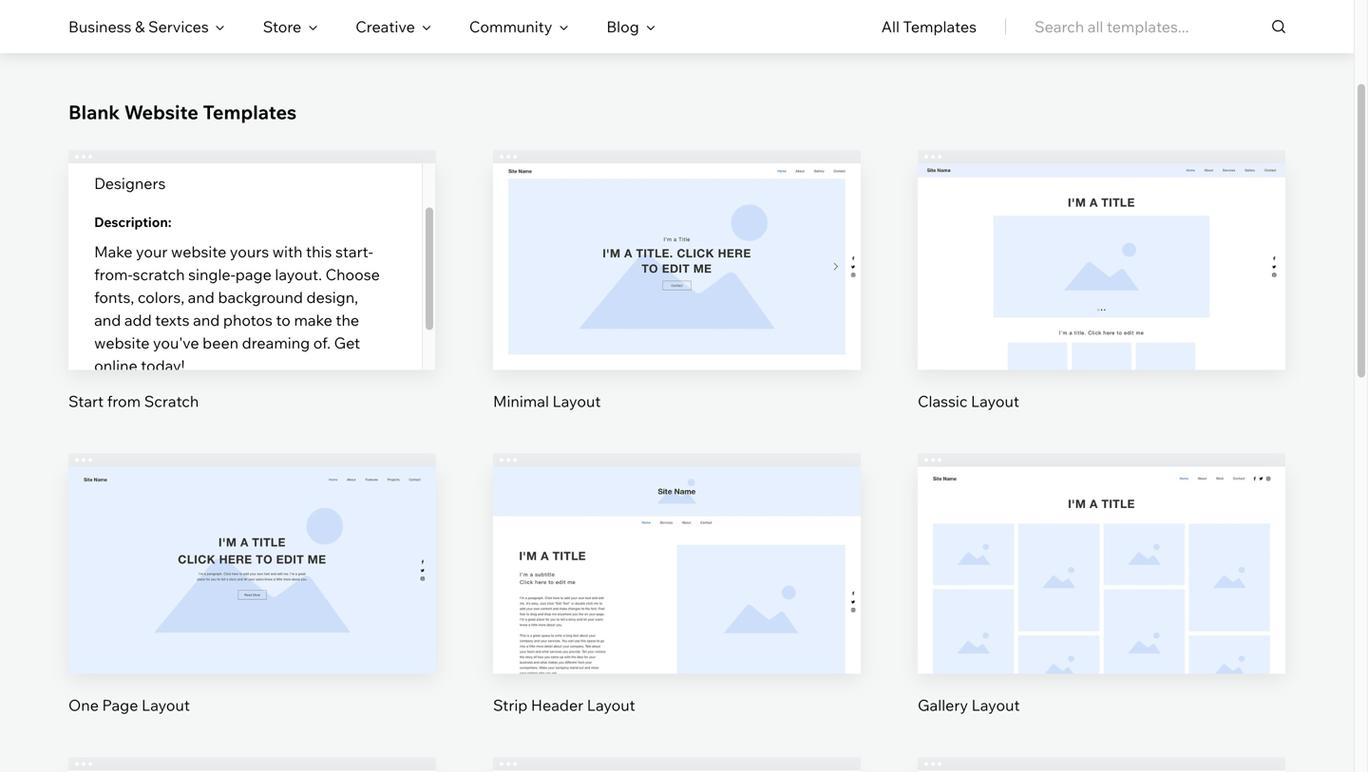 Task type: describe. For each thing, give the bounding box(es) containing it.
yours
[[230, 242, 269, 261]]

photos
[[223, 311, 273, 330]]

creative
[[356, 17, 415, 36]]

make your website yours with this start- from-scratch single-page layout. choose fonts, colors, and background design, and add texts and photos to make the website you've been dreaming of. get online today!
[[94, 242, 380, 375]]

start-
[[335, 242, 373, 261]]

website
[[124, 100, 199, 124]]

blank website templates
[[68, 100, 297, 124]]

edit button inside start from scratch group
[[207, 216, 298, 261]]

you've
[[153, 334, 199, 353]]

edit button for gallery layout
[[1057, 519, 1147, 565]]

design,
[[307, 288, 358, 307]]

view button inside start from scratch group
[[207, 280, 298, 326]]

info button
[[87, 334, 108, 351]]

view inside start from scratch group
[[235, 294, 270, 313]]

from-
[[94, 265, 133, 284]]

background
[[218, 288, 303, 307]]

business
[[68, 17, 132, 36]]

edit for strip header layout
[[663, 533, 692, 552]]

layout for gallery layout
[[972, 696, 1020, 715]]

make
[[294, 311, 332, 330]]

and down fonts,
[[94, 311, 121, 330]]

all
[[882, 17, 900, 36]]

add
[[124, 311, 152, 330]]

get
[[334, 334, 360, 353]]

choose
[[326, 265, 380, 284]]

view button for classic layout
[[1057, 280, 1147, 326]]

start from scratch group
[[68, 146, 436, 412]]

view button for strip header layout
[[632, 584, 722, 630]]

one page layout
[[68, 696, 190, 715]]

minimal layout group
[[493, 150, 861, 412]]

layout.
[[275, 265, 322, 284]]

strip header layout
[[493, 696, 636, 715]]

Search search field
[[1035, 0, 1286, 53]]

business & services
[[68, 17, 209, 36]]

minimal
[[493, 392, 549, 411]]

strip
[[493, 696, 528, 715]]

blank templates website templates - minimal layout image
[[493, 163, 861, 370]]

categories. use the left and right arrow keys to navigate the menu element
[[0, 0, 1354, 53]]

all templates link
[[882, 1, 977, 52]]

all templates
[[882, 17, 977, 36]]

with
[[273, 242, 303, 261]]

start from scratch
[[68, 392, 199, 411]]

view for classic layout
[[1084, 294, 1120, 313]]

categories by subject element
[[68, 1, 656, 52]]

blank templates website templates - gallery layout image
[[918, 467, 1286, 674]]

today!
[[141, 356, 185, 375]]

minimal layout
[[493, 392, 601, 411]]

of.
[[313, 334, 331, 353]]

scratch
[[144, 392, 199, 411]]

services
[[148, 17, 209, 36]]

texts
[[155, 311, 190, 330]]

the
[[336, 311, 359, 330]]

page
[[236, 265, 272, 284]]

designers
[[94, 174, 166, 193]]

0 horizontal spatial website
[[94, 334, 150, 353]]

one page layout group
[[68, 454, 436, 716]]

and down single-
[[188, 288, 215, 307]]

description:
[[94, 214, 172, 231]]

edit for minimal layout
[[663, 229, 692, 248]]

view for strip header layout
[[660, 597, 695, 616]]

strip header layout group
[[493, 454, 861, 716]]

make
[[94, 242, 133, 261]]



Task type: vqa. For each thing, say whether or not it's contained in the screenshot.
3
no



Task type: locate. For each thing, give the bounding box(es) containing it.
view button inside the 'strip header layout' group
[[632, 584, 722, 630]]

edit button for minimal layout
[[632, 216, 722, 261]]

edit for gallery layout
[[1088, 533, 1116, 552]]

layout
[[553, 392, 601, 411], [971, 392, 1020, 411], [142, 696, 190, 715], [587, 696, 636, 715], [972, 696, 1020, 715]]

one
[[68, 696, 99, 715]]

view for one page layout
[[235, 597, 270, 616]]

scratch
[[133, 265, 185, 284]]

edit button for one page layout
[[207, 519, 298, 565]]

layout right gallery
[[972, 696, 1020, 715]]

view inside classic layout group
[[1084, 294, 1120, 313]]

edit button inside one page layout group
[[207, 519, 298, 565]]

view button for one page layout
[[207, 584, 298, 630]]

view inside minimal layout group
[[660, 294, 695, 313]]

view inside one page layout group
[[235, 597, 270, 616]]

templates inside categories. use the left and right arrow keys to navigate the menu element
[[903, 17, 977, 36]]

layout inside group
[[553, 392, 601, 411]]

start
[[68, 392, 104, 411]]

website up single-
[[171, 242, 227, 261]]

layout for classic layout
[[971, 392, 1020, 411]]

edit inside minimal layout group
[[663, 229, 692, 248]]

view for gallery layout
[[1084, 597, 1120, 616]]

dreaming
[[242, 334, 310, 353]]

from
[[107, 392, 141, 411]]

1 horizontal spatial templates
[[903, 17, 977, 36]]

edit button inside minimal layout group
[[632, 216, 722, 261]]

been
[[203, 334, 239, 353]]

edit button inside gallery layout "group"
[[1057, 519, 1147, 565]]

blank templates website templates - start from scratch image
[[68, 163, 436, 370]]

view button for gallery layout
[[1057, 584, 1147, 630]]

edit button
[[207, 216, 298, 261], [632, 216, 722, 261], [207, 519, 298, 565], [632, 519, 722, 565], [1057, 519, 1147, 565]]

community
[[469, 17, 553, 36]]

view button inside minimal layout group
[[632, 280, 722, 326]]

view
[[235, 294, 270, 313], [660, 294, 695, 313], [1084, 294, 1120, 313], [235, 597, 270, 616], [660, 597, 695, 616], [1084, 597, 1120, 616]]

this
[[306, 242, 332, 261]]

0 vertical spatial templates
[[903, 17, 977, 36]]

online
[[94, 356, 138, 375]]

store
[[263, 17, 302, 36]]

1 horizontal spatial website
[[171, 242, 227, 261]]

edit inside the 'strip header layout' group
[[663, 533, 692, 552]]

blank
[[68, 100, 120, 124]]

view inside the 'strip header layout' group
[[660, 597, 695, 616]]

single-
[[188, 265, 236, 284]]

and
[[188, 288, 215, 307], [94, 311, 121, 330], [193, 311, 220, 330]]

gallery layout group
[[918, 454, 1286, 716]]

layout right minimal
[[553, 392, 601, 411]]

website up online
[[94, 334, 150, 353]]

classic
[[918, 392, 968, 411]]

0 horizontal spatial templates
[[203, 100, 297, 124]]

and up been
[[193, 311, 220, 330]]

view for minimal layout
[[660, 294, 695, 313]]

edit for one page layout
[[238, 533, 267, 552]]

layout inside "group"
[[972, 696, 1020, 715]]

edit inside start from scratch group
[[238, 229, 267, 248]]

1 vertical spatial templates
[[203, 100, 297, 124]]

gallery
[[918, 696, 969, 715]]

edit inside one page layout group
[[238, 533, 267, 552]]

view button for minimal layout
[[632, 280, 722, 326]]

layout right classic
[[971, 392, 1020, 411]]

your
[[136, 242, 168, 261]]

page
[[102, 696, 138, 715]]

fonts,
[[94, 288, 134, 307]]

templates right website
[[203, 100, 297, 124]]

&
[[135, 17, 145, 36]]

1 vertical spatial website
[[94, 334, 150, 353]]

blank templates website templates - one page layout image
[[68, 467, 436, 674]]

None search field
[[1035, 0, 1286, 53]]

edit button inside the 'strip header layout' group
[[632, 519, 722, 565]]

website
[[171, 242, 227, 261], [94, 334, 150, 353]]

blog
[[607, 17, 639, 36]]

header
[[531, 696, 584, 715]]

to
[[276, 311, 291, 330]]

edit inside gallery layout "group"
[[1088, 533, 1116, 552]]

view button
[[207, 280, 298, 326], [632, 280, 722, 326], [1057, 280, 1147, 326], [207, 584, 298, 630], [632, 584, 722, 630], [1057, 584, 1147, 630]]

layout right page on the bottom left of the page
[[142, 696, 190, 715]]

0 vertical spatial website
[[171, 242, 227, 261]]

view button inside classic layout group
[[1057, 280, 1147, 326]]

colors,
[[138, 288, 184, 307]]

view button inside one page layout group
[[207, 584, 298, 630]]

classic layout
[[918, 392, 1020, 411]]

classic layout group
[[918, 150, 1286, 412]]

gallery layout
[[918, 696, 1020, 715]]

edit
[[238, 229, 267, 248], [663, 229, 692, 248], [238, 533, 267, 552], [663, 533, 692, 552], [1088, 533, 1116, 552]]

templates right "all"
[[903, 17, 977, 36]]

blank templates website templates - strip header layout image
[[493, 467, 861, 674]]

edit button for strip header layout
[[632, 519, 722, 565]]

layout for minimal layout
[[553, 392, 601, 411]]

view button inside gallery layout "group"
[[1057, 584, 1147, 630]]

blank templates website templates - classic layout image
[[918, 163, 1286, 370]]

view inside gallery layout "group"
[[1084, 597, 1120, 616]]

info
[[87, 335, 108, 349]]

templates
[[903, 17, 977, 36], [203, 100, 297, 124]]

layout right header
[[587, 696, 636, 715]]



